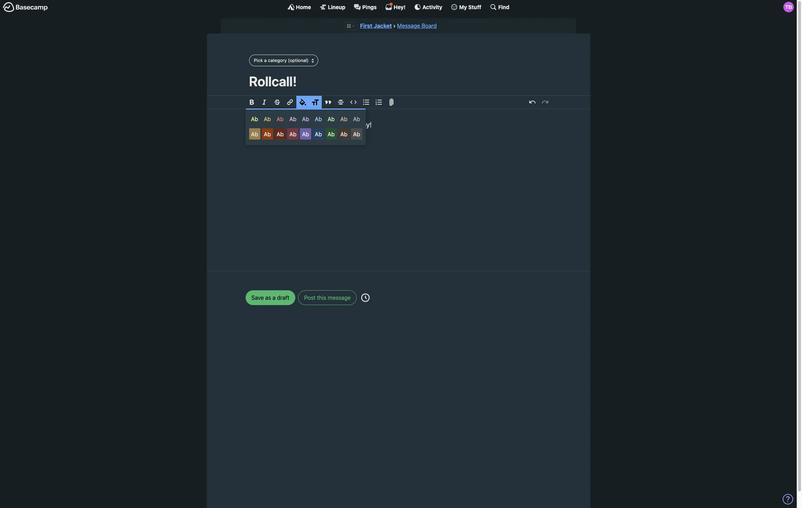 Task type: vqa. For each thing, say whether or not it's contained in the screenshot.
middle a
yes



Task type: locate. For each thing, give the bounding box(es) containing it.
hello everyone! let's do a roll call today! type your name out here :)
[[249, 121, 372, 140]]

save as a draft button
[[246, 290, 295, 305]]

a right do
[[324, 121, 328, 129]]

2 horizontal spatial a
[[324, 121, 328, 129]]

roll
[[330, 121, 339, 129]]

save
[[252, 295, 264, 301]]

my stuff button
[[451, 4, 482, 11]]

first
[[360, 23, 373, 29]]

lineup
[[328, 4, 346, 10]]

› message board
[[393, 23, 437, 29]]

0 vertical spatial a
[[264, 57, 267, 63]]

out
[[313, 130, 326, 140]]

a right 'as'
[[273, 295, 276, 301]]

pick a category (optional) button
[[249, 55, 318, 66]]

message board link
[[397, 23, 437, 29]]

1 horizontal spatial a
[[273, 295, 276, 301]]

1 vertical spatial a
[[324, 121, 328, 129]]

message
[[328, 295, 351, 301]]

post
[[304, 295, 316, 301]]

a
[[264, 57, 267, 63], [324, 121, 328, 129], [273, 295, 276, 301]]

first jacket
[[360, 23, 392, 29]]

category
[[268, 57, 287, 63]]

today!
[[353, 121, 372, 129]]

name
[[289, 130, 311, 140]]

let's
[[298, 121, 313, 129]]

do
[[315, 121, 323, 129]]

hello
[[249, 121, 265, 129]]

jacket
[[374, 23, 392, 29]]

switch accounts image
[[3, 2, 48, 13]]

tyler black image
[[784, 2, 794, 12]]

lineup link
[[320, 4, 346, 11]]

2 vertical spatial a
[[273, 295, 276, 301]]

call
[[341, 121, 351, 129]]

Type a title… text field
[[249, 73, 548, 89]]

home
[[296, 4, 311, 10]]

a right pick
[[264, 57, 267, 63]]

(optional)
[[288, 57, 309, 63]]

0 horizontal spatial a
[[264, 57, 267, 63]]

this
[[317, 295, 326, 301]]

board
[[422, 23, 437, 29]]

Write away… text field
[[228, 109, 569, 263]]

a inside button
[[264, 57, 267, 63]]

hey!
[[394, 4, 406, 10]]

hey! button
[[385, 2, 406, 11]]

schedule this to post later image
[[362, 294, 370, 302]]



Task type: describe. For each thing, give the bounding box(es) containing it.
find
[[498, 4, 510, 10]]

my
[[459, 4, 467, 10]]

a inside hello everyone! let's do a roll call today! type your name out here :)
[[324, 121, 328, 129]]

type
[[249, 130, 268, 140]]

pick a category (optional)
[[254, 57, 309, 63]]

post this message button
[[298, 290, 357, 305]]

stuff
[[469, 4, 482, 10]]

activity
[[423, 4, 443, 10]]

pick
[[254, 57, 263, 63]]

my stuff
[[459, 4, 482, 10]]

message
[[397, 23, 420, 29]]

first jacket link
[[360, 23, 392, 29]]

everyone!
[[266, 121, 297, 129]]

post this message
[[304, 295, 351, 301]]

draft
[[277, 295, 289, 301]]

your
[[270, 130, 287, 140]]

find button
[[490, 4, 510, 11]]

›
[[393, 23, 396, 29]]

pings
[[362, 4, 377, 10]]

here
[[327, 130, 345, 140]]

as
[[265, 295, 271, 301]]

main element
[[0, 0, 797, 14]]

save as a draft
[[252, 295, 289, 301]]

:)
[[347, 130, 352, 140]]

activity link
[[414, 4, 443, 11]]

home link
[[288, 4, 311, 11]]

pings button
[[354, 4, 377, 11]]

a inside button
[[273, 295, 276, 301]]



